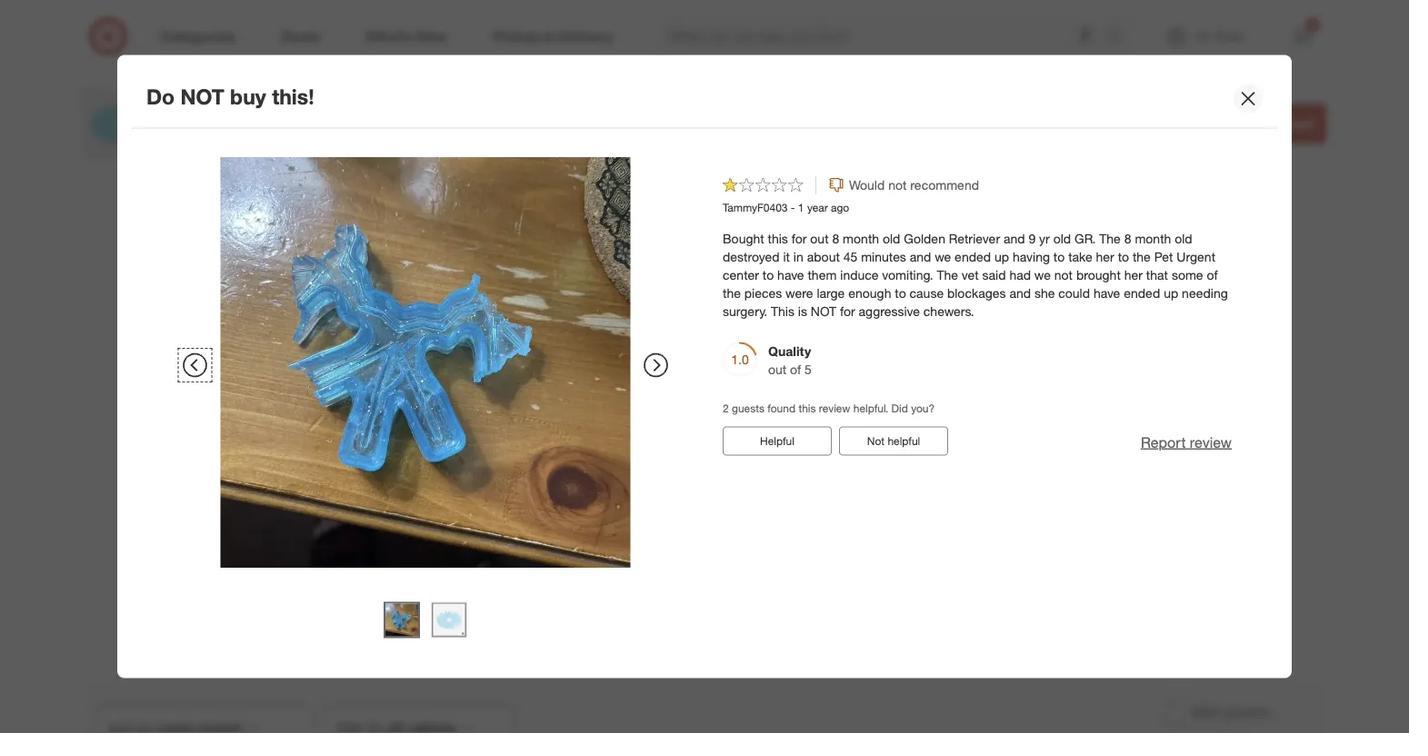 Task type: describe. For each thing, give the bounding box(es) containing it.
3 stars
[[392, 260, 425, 273]]

2 month from the left
[[1135, 231, 1171, 247]]

1 vertical spatial and
[[910, 249, 931, 265]]

is
[[798, 303, 807, 319]]

- inside do not buy this! dialog
[[791, 200, 795, 214]]

needing
[[1182, 285, 1228, 301]]

online
[[1064, 128, 1094, 142]]

add to cart
[[1237, 115, 1315, 132]]

1 vertical spatial the
[[937, 267, 958, 283]]

were
[[786, 285, 813, 301]]

vet
[[962, 267, 979, 283]]

cause
[[910, 285, 944, 301]]

0 horizontal spatial 1
[[395, 294, 401, 308]]

sponsored for first "sponsored" link from left
[[94, 21, 147, 35]]

images
[[707, 434, 767, 454]]

having
[[1013, 249, 1050, 265]]

retriever
[[949, 231, 1000, 247]]

she
[[1035, 285, 1055, 301]]

1 horizontal spatial of
[[790, 362, 801, 377]]

in
[[794, 249, 803, 265]]

cart
[[1286, 115, 1315, 132]]

1 horizontal spatial 9
[[1310, 19, 1315, 30]]

out inside bought this for out 8 month old golden retriever and 9 yr old gr. the 8 month old destroyed it in about 45 minutes and we ended up having to take her to the pet urgent center to have them induce vomiting. the vet said had we not brought her that some of the pieces were large enough to cause blockages and she could have ended up needing surgery. this is not for aggressive chewers.
[[810, 231, 829, 247]]

2 guests found this review helpful. did you?
[[723, 402, 935, 415]]

4 sponsored link from the left
[[836, 0, 985, 35]]

wondershop
[[227, 89, 310, 106]]

1 vertical spatial guest review image 1 of 2, full size image
[[384, 602, 420, 639]]

stars for 3 stars
[[401, 260, 425, 273]]

search button
[[1098, 16, 1142, 60]]

3
[[392, 260, 398, 273]]

when
[[978, 128, 1006, 142]]

aggressive
[[859, 303, 920, 319]]

not inside bought this for out 8 month old golden retriever and 9 yr old gr. the 8 month old destroyed it in about 45 minutes and we ended up having to take her to the pet urgent center to have them induce vomiting. the vet said had we not brought her that some of the pieces were large enough to cause blockages and she could have ended up needing surgery. this is not for aggressive chewers.
[[1054, 267, 1073, 283]]

helpful
[[888, 435, 920, 448]]

wondershop™
[[393, 112, 489, 129]]

had
[[1010, 267, 1031, 283]]

report review button
[[1141, 433, 1232, 453]]

golden
[[904, 231, 946, 247]]

0 horizontal spatial for
[[792, 231, 807, 247]]

1 8 from the left
[[832, 231, 839, 247]]

toy
[[203, 112, 226, 129]]

pet
[[1154, 249, 1173, 265]]

take
[[1068, 249, 1092, 265]]

ago
[[831, 200, 849, 214]]

1 vertical spatial her
[[1124, 267, 1143, 283]]

only at
[[307, 138, 350, 154]]

purchased
[[1010, 128, 1061, 142]]

guest ratings & reviews
[[580, 162, 830, 188]]

28 % would recommend 21 recommendations
[[836, 276, 999, 312]]

some
[[1172, 267, 1203, 283]]

0 vertical spatial up
[[995, 249, 1009, 265]]

28
[[836, 276, 852, 294]]

1 vertical spatial ended
[[1124, 285, 1160, 301]]

with
[[1192, 705, 1221, 722]]

1 inside do not buy this! dialog
[[798, 200, 804, 214]]

2 for 2 stars
[[392, 277, 398, 290]]

buy
[[230, 84, 266, 110]]

shop all wondershop dog toy - tpr blue snowflake - wondershop™
[[170, 89, 489, 129]]

1 month from the left
[[843, 231, 879, 247]]

sponsored for second "sponsored" link from right
[[1021, 21, 1075, 35]]

center
[[723, 267, 759, 283]]

1 vertical spatial for
[[840, 303, 855, 319]]

What can we help you find? suggestions appear below search field
[[658, 16, 1111, 56]]

chewers.
[[924, 303, 974, 319]]

of inside bought this for out 8 month old golden retriever and 9 yr old gr. the 8 month old destroyed it in about 45 minutes and we ended up having to take her to the pet urgent center to have them induce vomiting. the vet said had we not brought her that some of the pieces were large enough to cause blockages and she could have ended up needing surgery. this is not for aggressive chewers.
[[1207, 267, 1218, 283]]

induce
[[840, 267, 879, 283]]

0 horizontal spatial review
[[819, 402, 850, 415]]

helpful
[[760, 435, 795, 448]]

4
[[392, 243, 398, 256]]

yr
[[1039, 231, 1050, 247]]

you?
[[911, 402, 935, 415]]

this!
[[272, 84, 314, 110]]

year
[[807, 200, 828, 214]]

0 horizontal spatial the
[[723, 285, 741, 301]]

could
[[1059, 285, 1090, 301]]

do not buy this! dialog
[[117, 55, 1292, 679]]

1 star
[[395, 294, 423, 308]]

surgery.
[[723, 303, 767, 319]]

do not buy this!
[[146, 84, 314, 110]]

Verified purchases checkbox
[[1166, 729, 1184, 734]]

3.6
[[742, 225, 792, 269]]

21
[[857, 296, 871, 312]]

With photos checkbox
[[1166, 705, 1184, 723]]

helpful.
[[854, 402, 888, 415]]

blue
[[273, 112, 304, 129]]

ratings
[[769, 296, 807, 312]]

0 horizontal spatial quality
[[546, 358, 589, 374]]

9 inside bought this for out 8 month old golden retriever and 9 yr old gr. the 8 month old destroyed it in about 45 minutes and we ended up having to take her to the pet urgent center to have them induce vomiting. the vet said had we not brought her that some of the pieces were large enough to cause blockages and she could have ended up needing surgery. this is not for aggressive chewers.
[[1029, 231, 1036, 247]]

dog
[[170, 112, 199, 129]]

45
[[843, 249, 858, 265]]

0 horizontal spatial 5
[[392, 225, 398, 239]]

guest review image 1 of 7, zoom in image
[[256, 477, 370, 591]]

blockages
[[947, 285, 1006, 301]]

1 horizontal spatial the
[[1133, 249, 1151, 265]]

pieces
[[744, 285, 782, 301]]

recommend inside 28 % would recommend 21 recommendations
[[916, 276, 999, 294]]

to down vomiting.
[[895, 285, 906, 301]]

not inside bought this for out 8 month old golden retriever and 9 yr old gr. the 8 month old destroyed it in about 45 minutes and we ended up having to take her to the pet urgent center to have them induce vomiting. the vet said had we not brought her that some of the pieces were large enough to cause blockages and she could have ended up needing surgery. this is not for aggressive chewers.
[[811, 303, 837, 319]]

recommend inside do not buy this! dialog
[[910, 177, 979, 193]]

with photos
[[1192, 705, 1270, 722]]

5 stars
[[392, 225, 425, 239]]

all
[[209, 89, 223, 106]]

this inside bought this for out 8 month old golden retriever and 9 yr old gr. the 8 month old destroyed it in about 45 minutes and we ended up having to take her to the pet urgent center to have them induce vomiting. the vet said had we not brought her that some of the pieces were large enough to cause blockages and she could have ended up needing surgery. this is not for aggressive chewers.
[[768, 231, 788, 247]]

not
[[867, 435, 885, 448]]



Task type: vqa. For each thing, say whether or not it's contained in the screenshot.


Task type: locate. For each thing, give the bounding box(es) containing it.
old
[[883, 231, 900, 247], [1053, 231, 1071, 247], [1175, 231, 1193, 247]]

we
[[935, 249, 951, 265], [1035, 267, 1051, 283]]

0 vertical spatial review
[[819, 402, 850, 415]]

9 link
[[1283, 16, 1323, 56]]

2 vertical spatial and
[[1010, 285, 1031, 301]]

bought
[[723, 231, 764, 247]]

shop
[[170, 89, 205, 106]]

when purchased online
[[978, 128, 1094, 142]]

2 8 from the left
[[1124, 231, 1131, 247]]

old up urgent
[[1175, 231, 1193, 247]]

bought this for out 8 month old golden retriever and 9 yr old gr. the 8 month old destroyed it in about 45 minutes and we ended up having to take her to the pet urgent center to have them induce vomiting. the vet said had we not brought her that some of the pieces were large enough to cause blockages and she could have ended up needing surgery. this is not for aggressive chewers.
[[723, 231, 1228, 319]]

1 horizontal spatial -
[[383, 112, 389, 129]]

1 horizontal spatial her
[[1124, 267, 1143, 283]]

1 horizontal spatial 5
[[582, 376, 589, 392]]

1
[[798, 200, 804, 214], [395, 294, 401, 308]]

0 vertical spatial the
[[1099, 231, 1121, 247]]

guest review image 2 of 2, full size image
[[431, 602, 467, 639]]

said
[[982, 267, 1006, 283]]

0 horizontal spatial not
[[180, 84, 224, 110]]

0 horizontal spatial out
[[546, 376, 564, 392]]

recommendations
[[875, 296, 978, 312]]

up
[[995, 249, 1009, 265], [1164, 285, 1178, 301]]

quality
[[768, 343, 811, 359], [546, 358, 589, 374]]

at
[[338, 138, 350, 154]]

not up toy
[[180, 84, 224, 110]]

6 sponsored from the left
[[1206, 21, 1260, 35]]

1 vertical spatial 9
[[1029, 231, 1036, 247]]

1 vertical spatial up
[[1164, 285, 1178, 301]]

review
[[643, 434, 702, 454]]

ratings
[[644, 162, 720, 188]]

2 horizontal spatial out
[[810, 231, 829, 247]]

2 sponsored from the left
[[465, 21, 518, 35]]

would
[[870, 276, 912, 294]]

0 horizontal spatial of
[[567, 376, 578, 392]]

guest review image 4 of 7, zoom in image
[[641, 477, 754, 591]]

0 horizontal spatial this
[[768, 231, 788, 247]]

0 horizontal spatial have
[[777, 267, 804, 283]]

0 horizontal spatial ended
[[955, 249, 991, 265]]

reviews
[[746, 162, 830, 188]]

guests
[[732, 402, 765, 415]]

guest
[[580, 162, 638, 188]]

1 horizontal spatial quality
[[768, 343, 811, 359]]

the
[[1133, 249, 1151, 265], [723, 285, 741, 301]]

tammyf0403 - 1 year ago
[[723, 200, 849, 214]]

not helpful
[[867, 435, 920, 448]]

0 horizontal spatial 2
[[392, 277, 398, 290]]

this
[[771, 303, 795, 319]]

sponsored for third "sponsored" link from the right
[[836, 21, 889, 35]]

6 sponsored link from the left
[[1206, 0, 1356, 35]]

8 up 'about'
[[832, 231, 839, 247]]

star right 90 on the right of the page
[[744, 296, 765, 312]]

0 horizontal spatial star
[[404, 294, 423, 308]]

star for 1
[[404, 294, 423, 308]]

3 sponsored from the left
[[650, 21, 704, 35]]

ended down retriever
[[955, 249, 991, 265]]

vomiting.
[[882, 267, 933, 283]]

1 stars from the top
[[401, 225, 425, 239]]

to left take
[[1054, 249, 1065, 265]]

quality inside do not buy this! dialog
[[768, 343, 811, 359]]

up down 'that' in the top right of the page
[[1164, 285, 1178, 301]]

1 vertical spatial we
[[1035, 267, 1051, 283]]

2 horizontal spatial of
[[1207, 267, 1218, 283]]

1 horizontal spatial 2
[[723, 402, 729, 415]]

1 sponsored from the left
[[94, 21, 147, 35]]

month up 'pet'
[[1135, 231, 1171, 247]]

the down center
[[723, 285, 741, 301]]

stars
[[401, 225, 425, 239], [401, 243, 425, 256], [401, 260, 425, 273], [401, 277, 425, 290]]

1 left year
[[798, 200, 804, 214]]

8
[[832, 231, 839, 247], [1124, 231, 1131, 247]]

1 vertical spatial the
[[723, 285, 741, 301]]

have
[[777, 267, 804, 283], [1094, 285, 1120, 301]]

gr.
[[1075, 231, 1096, 247]]

sponsored
[[94, 21, 147, 35], [465, 21, 518, 35], [650, 21, 704, 35], [836, 21, 889, 35], [1021, 21, 1075, 35], [1206, 21, 1260, 35]]

enough
[[848, 285, 891, 301]]

0 vertical spatial have
[[777, 267, 804, 283]]

- right snowflake
[[383, 112, 389, 129]]

image of dog toy - tpr blue snowflake - wondershop™ image
[[83, 87, 155, 160]]

1 vertical spatial 1
[[395, 294, 401, 308]]

4 sponsored from the left
[[836, 21, 889, 35]]

this up it
[[768, 231, 788, 247]]

1 vertical spatial not
[[811, 303, 837, 319]]

1 old from the left
[[883, 231, 900, 247]]

0 vertical spatial her
[[1096, 249, 1114, 265]]

0 vertical spatial for
[[792, 231, 807, 247]]

0 horizontal spatial up
[[995, 249, 1009, 265]]

ended
[[955, 249, 991, 265], [1124, 285, 1160, 301]]

old up minutes at the top right
[[883, 231, 900, 247]]

1 horizontal spatial not
[[811, 303, 837, 319]]

quality out of 5 inside do not buy this! dialog
[[768, 343, 812, 377]]

3 stars from the top
[[401, 260, 425, 273]]

0 vertical spatial this
[[768, 231, 788, 247]]

tpr
[[240, 112, 269, 129]]

1 vertical spatial review
[[1190, 434, 1232, 452]]

1 down 2 stars
[[395, 294, 401, 308]]

1 horizontal spatial for
[[840, 303, 855, 319]]

1 horizontal spatial 8
[[1124, 231, 1131, 247]]

0 vertical spatial 2
[[392, 277, 398, 290]]

guest review image 1 of 2, full size image
[[220, 157, 631, 568], [384, 602, 420, 639]]

2 left 'guests'
[[723, 402, 729, 415]]

0 vertical spatial 1
[[798, 200, 804, 214]]

and
[[1004, 231, 1025, 247], [910, 249, 931, 265], [1010, 285, 1031, 301]]

have down brought
[[1094, 285, 1120, 301]]

2 inside do not buy this! dialog
[[723, 402, 729, 415]]

quality out of 5
[[768, 343, 812, 377], [546, 358, 589, 392]]

90 star ratings
[[726, 296, 807, 312]]

it
[[783, 249, 790, 265]]

found
[[768, 402, 796, 415]]

month
[[843, 231, 879, 247], [1135, 231, 1171, 247]]

0 vertical spatial and
[[1004, 231, 1025, 247]]

her up brought
[[1096, 249, 1114, 265]]

0 horizontal spatial quality out of 5
[[546, 358, 589, 392]]

to up pieces
[[763, 267, 774, 283]]

3 sponsored link from the left
[[650, 0, 799, 35]]

brought
[[1076, 267, 1121, 283]]

1 horizontal spatial ended
[[1124, 285, 1160, 301]]

add to cart button
[[1225, 104, 1326, 144]]

- right toy
[[230, 112, 236, 129]]

1 horizontal spatial star
[[744, 296, 765, 312]]

did
[[892, 402, 908, 415]]

1 vertical spatial this
[[799, 402, 816, 415]]

and up having
[[1004, 231, 1025, 247]]

tammyf0403
[[723, 200, 788, 214]]

4 stars
[[392, 243, 425, 256]]

star
[[404, 294, 423, 308], [744, 296, 765, 312]]

not
[[180, 84, 224, 110], [811, 303, 837, 319]]

0 horizontal spatial 8
[[832, 231, 839, 247]]

1 horizontal spatial quality out of 5
[[768, 343, 812, 377]]

up up 'said'
[[995, 249, 1009, 265]]

stars for 5 stars
[[401, 225, 425, 239]]

1 horizontal spatial out
[[768, 362, 787, 377]]

recommend up chewers.
[[916, 276, 999, 294]]

0 vertical spatial the
[[1133, 249, 1151, 265]]

5 inside do not buy this! dialog
[[805, 362, 812, 377]]

to up brought
[[1118, 249, 1129, 265]]

helpful button
[[723, 427, 832, 456]]

0 vertical spatial not
[[888, 177, 907, 193]]

1 horizontal spatial not
[[1054, 267, 1073, 283]]

3 old from the left
[[1175, 231, 1193, 247]]

minutes
[[861, 249, 906, 265]]

snowflake
[[308, 112, 379, 129]]

we down golden
[[935, 249, 951, 265]]

1 horizontal spatial month
[[1135, 231, 1171, 247]]

her left 'that' in the top right of the page
[[1124, 267, 1143, 283]]

0 horizontal spatial her
[[1096, 249, 1114, 265]]

the right gr. on the top
[[1099, 231, 1121, 247]]

review left helpful.
[[819, 402, 850, 415]]

0 vertical spatial recommend
[[910, 177, 979, 193]]

1 sponsored link from the left
[[94, 0, 243, 35]]

sponsored for third "sponsored" link from left
[[650, 21, 704, 35]]

stars up "4 stars"
[[401, 225, 425, 239]]

urgent
[[1177, 249, 1216, 265]]

this right the found
[[799, 402, 816, 415]]

0 vertical spatial ended
[[955, 249, 991, 265]]

stars down 3 stars
[[401, 277, 425, 290]]

0 horizontal spatial -
[[230, 112, 236, 129]]

guest review image 3 of 7, zoom in image
[[512, 477, 626, 591]]

search
[[1098, 29, 1142, 47]]

we up she
[[1035, 267, 1051, 283]]

to right add
[[1268, 115, 1282, 132]]

2 horizontal spatial 5
[[805, 362, 812, 377]]

5 sponsored link from the left
[[1021, 0, 1170, 35]]

do
[[146, 84, 175, 110]]

1 horizontal spatial up
[[1164, 285, 1178, 301]]

report review
[[1141, 434, 1232, 452]]

report
[[1141, 434, 1186, 452]]

for up in
[[792, 231, 807, 247]]

0 horizontal spatial not
[[888, 177, 907, 193]]

large
[[817, 285, 845, 301]]

for left 21
[[840, 303, 855, 319]]

0 vertical spatial not
[[180, 84, 224, 110]]

1 vertical spatial have
[[1094, 285, 1120, 301]]

2 horizontal spatial -
[[791, 200, 795, 214]]

1 horizontal spatial 1
[[798, 200, 804, 214]]

2 for 2 guests found this review helpful. did you?
[[723, 402, 729, 415]]

old right yr
[[1053, 231, 1071, 247]]

2 sponsored link from the left
[[465, 0, 614, 35]]

review right report
[[1190, 434, 1232, 452]]

not
[[888, 177, 907, 193], [1054, 267, 1073, 283]]

month up 45
[[843, 231, 879, 247]]

recommend
[[910, 177, 979, 193], [916, 276, 999, 294]]

and down 'had'
[[1010, 285, 1031, 301]]

4 stars from the top
[[401, 277, 425, 290]]

the
[[1099, 231, 1121, 247], [937, 267, 958, 283]]

review inside button
[[1190, 434, 1232, 452]]

star down 2 stars
[[404, 294, 423, 308]]

0 horizontal spatial we
[[935, 249, 951, 265]]

not down large
[[811, 303, 837, 319]]

0 vertical spatial guest review image 1 of 2, full size image
[[220, 157, 631, 568]]

not up 'could'
[[1054, 267, 1073, 283]]

and down golden
[[910, 249, 931, 265]]

- left year
[[791, 200, 795, 214]]

star for 90
[[744, 296, 765, 312]]

1 vertical spatial not
[[1054, 267, 1073, 283]]

not right would
[[888, 177, 907, 193]]

to inside button
[[1268, 115, 1282, 132]]

ended down 'that' in the top right of the page
[[1124, 285, 1160, 301]]

recommend up golden
[[910, 177, 979, 193]]

2 old from the left
[[1053, 231, 1071, 247]]

1 horizontal spatial this
[[799, 402, 816, 415]]

stars down 5 stars
[[401, 243, 425, 256]]

1 vertical spatial 2
[[723, 402, 729, 415]]

would not recommend
[[849, 177, 979, 193]]

have down it
[[777, 267, 804, 283]]

zoomed image element
[[155, 143, 696, 650]]

2 stars
[[392, 277, 425, 290]]

review images
[[643, 434, 767, 454]]

&
[[726, 162, 741, 188]]

2 horizontal spatial old
[[1175, 231, 1193, 247]]

1 horizontal spatial review
[[1190, 434, 1232, 452]]

review
[[819, 402, 850, 415], [1190, 434, 1232, 452]]

only
[[307, 138, 334, 154]]

the left 'vet' at the top of page
[[937, 267, 958, 283]]

1 horizontal spatial have
[[1094, 285, 1120, 301]]

0 horizontal spatial old
[[883, 231, 900, 247]]

stars for 2 stars
[[401, 277, 425, 290]]

1 horizontal spatial we
[[1035, 267, 1051, 283]]

1 vertical spatial recommend
[[916, 276, 999, 294]]

0 vertical spatial we
[[935, 249, 951, 265]]

0 horizontal spatial the
[[937, 267, 958, 283]]

them
[[808, 267, 837, 283]]

90
[[726, 296, 740, 312]]

2 down 3
[[392, 277, 398, 290]]

sponsored for sixth "sponsored" link from the left
[[1206, 21, 1260, 35]]

0 horizontal spatial 9
[[1029, 231, 1036, 247]]

0 horizontal spatial month
[[843, 231, 879, 247]]

9
[[1310, 19, 1315, 30], [1029, 231, 1036, 247]]

that
[[1146, 267, 1168, 283]]

the left 'pet'
[[1133, 249, 1151, 265]]

stars up 2 stars
[[401, 260, 425, 273]]

guest review image 2 of 7, zoom in image
[[384, 477, 498, 591]]

1 horizontal spatial the
[[1099, 231, 1121, 247]]

sponsored link
[[94, 0, 243, 35], [465, 0, 614, 35], [650, 0, 799, 35], [836, 0, 985, 35], [1021, 0, 1170, 35], [1206, 0, 1356, 35]]

2 stars from the top
[[401, 243, 425, 256]]

5 sponsored from the left
[[1021, 21, 1075, 35]]

0 vertical spatial 9
[[1310, 19, 1315, 30]]

8 right gr. on the top
[[1124, 231, 1131, 247]]

stars for 4 stars
[[401, 243, 425, 256]]

1 horizontal spatial old
[[1053, 231, 1071, 247]]



